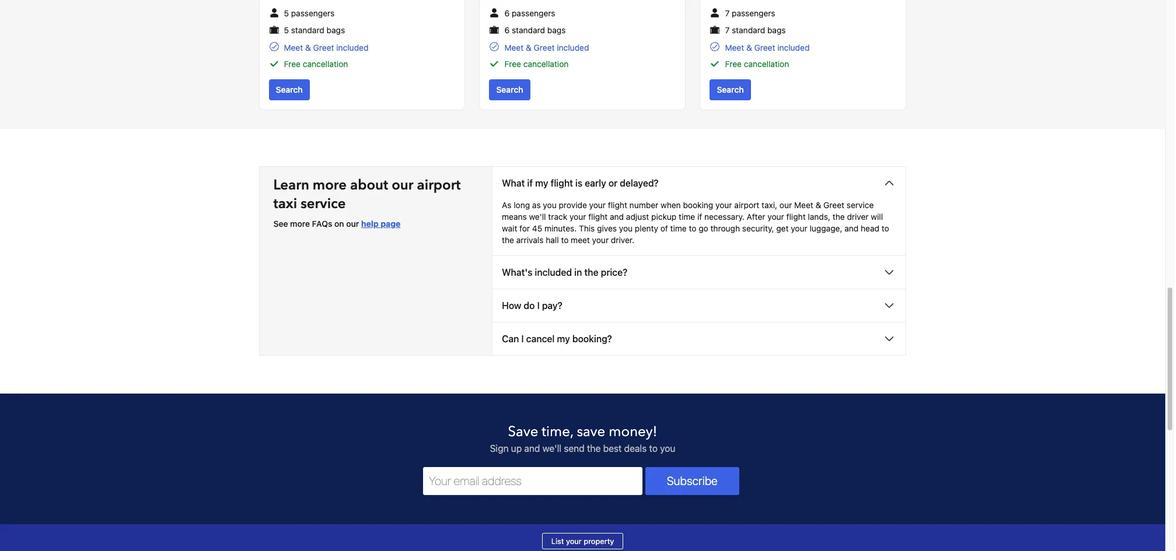 Task type: describe. For each thing, give the bounding box(es) containing it.
faqs
[[312, 219, 332, 229]]

pay?
[[542, 301, 563, 311]]

if inside dropdown button
[[527, 178, 533, 188]]

early
[[585, 178, 606, 188]]

5 standard bags
[[284, 25, 345, 35]]

search button for 5
[[269, 79, 310, 100]]

the inside 'save time, save money! sign up and we'll send the best deals to you'
[[587, 444, 601, 454]]

6 for 6 standard bags
[[505, 25, 510, 35]]

the inside dropdown button
[[585, 267, 599, 278]]

1 vertical spatial time
[[670, 223, 687, 233]]

save time, save money! footer
[[0, 393, 1166, 552]]

save
[[577, 423, 606, 442]]

if inside as long as you provide your flight number when booking your airport taxi, our meet & greet service means we'll track your flight and adjust pickup time if necessary. after your flight lands, the driver will wait for 45 minutes. this gives you plenty of time to go through security, get your luggage, and head to the arrivals hall to meet your driver.
[[698, 212, 702, 222]]

long
[[514, 200, 530, 210]]

included inside dropdown button
[[535, 267, 572, 278]]

you inside 'save time, save money! sign up and we'll send the best deals to you'
[[660, 444, 676, 454]]

what's included in the price? button
[[493, 256, 906, 289]]

to down will
[[882, 223, 889, 233]]

money!
[[609, 423, 658, 442]]

go
[[699, 223, 708, 233]]

bags for 5 standard bags
[[327, 25, 345, 35]]

2 vertical spatial our
[[346, 219, 359, 229]]

can i cancel my booking?
[[502, 334, 612, 344]]

subscribe
[[667, 474, 718, 488]]

sign
[[490, 444, 509, 454]]

arrivals
[[516, 235, 544, 245]]

free cancellation for 7
[[725, 59, 789, 69]]

flight up get
[[787, 212, 806, 222]]

lands,
[[808, 212, 831, 222]]

as long as you provide your flight number when booking your airport taxi, our meet & greet service means we'll track your flight and adjust pickup time if necessary. after your flight lands, the driver will wait for 45 minutes. this gives you plenty of time to go through security, get your luggage, and head to the arrivals hall to meet your driver.
[[502, 200, 889, 245]]

save
[[508, 423, 538, 442]]

my inside dropdown button
[[557, 334, 570, 344]]

help
[[361, 219, 379, 229]]

search for 5
[[276, 85, 303, 94]]

page
[[381, 219, 401, 229]]

flight inside dropdown button
[[551, 178, 573, 188]]

45
[[532, 223, 542, 233]]

delayed?
[[620, 178, 659, 188]]

deals
[[624, 444, 647, 454]]

7 for 7 standard bags
[[725, 25, 730, 35]]

head
[[861, 223, 880, 233]]

how do i pay? button
[[493, 289, 906, 322]]

search button for 6
[[489, 79, 530, 100]]

free for 6
[[505, 59, 521, 69]]

what if my flight is early or delayed? element
[[493, 200, 906, 256]]

through
[[711, 223, 740, 233]]

free cancellation for 6
[[505, 59, 569, 69]]

minutes.
[[545, 223, 577, 233]]

Your email address email field
[[423, 467, 642, 495]]

driver
[[847, 212, 869, 222]]

track
[[548, 212, 568, 222]]

adjust
[[626, 212, 649, 222]]

service inside the learn more about our airport taxi service see more faqs on our help page
[[301, 194, 346, 214]]

send
[[564, 444, 585, 454]]

bags for 7 standard bags
[[768, 25, 786, 35]]

learn
[[273, 176, 309, 195]]

standard for 6
[[512, 25, 545, 35]]

airport inside the learn more about our airport taxi service see more faqs on our help page
[[417, 176, 461, 195]]

search button for 7
[[710, 79, 751, 100]]

bags for 6 standard bags
[[547, 25, 566, 35]]

1 vertical spatial you
[[619, 223, 633, 233]]

your inside save time, save money! footer
[[566, 537, 582, 546]]

about
[[350, 176, 388, 195]]

meet for 5
[[284, 42, 303, 52]]

the up luggage,
[[833, 212, 845, 222]]

passengers for 7 passengers
[[732, 8, 776, 18]]

get
[[777, 223, 789, 233]]

list
[[551, 537, 564, 546]]

save time, save money! sign up and we'll send the best deals to you
[[490, 423, 676, 454]]

pickup
[[651, 212, 677, 222]]

we'll inside 'save time, save money! sign up and we'll send the best deals to you'
[[543, 444, 562, 454]]

service inside as long as you provide your flight number when booking your airport taxi, our meet & greet service means we'll track your flight and adjust pickup time if necessary. after your flight lands, the driver will wait for 45 minutes. this gives you plenty of time to go through security, get your luggage, and head to the arrivals hall to meet your driver.
[[847, 200, 874, 210]]

5 for 5 passengers
[[284, 8, 289, 18]]

1 horizontal spatial i
[[537, 301, 540, 311]]

what's included in the price?
[[502, 267, 628, 278]]

the down wait
[[502, 235, 514, 245]]

included for 6 standard bags
[[557, 42, 589, 52]]

what's
[[502, 267, 533, 278]]

standard for 7
[[732, 25, 765, 35]]

greet for 7 standard bags
[[755, 42, 775, 52]]

included for 7 standard bags
[[778, 42, 810, 52]]

6 standard bags
[[505, 25, 566, 35]]

gives
[[597, 223, 617, 233]]

list your property
[[551, 537, 614, 546]]

free cancellation for 5
[[284, 59, 348, 69]]

meet for 7
[[725, 42, 744, 52]]

1 horizontal spatial and
[[610, 212, 624, 222]]

number
[[630, 200, 659, 210]]

meet & greet included for 6 standard bags
[[505, 42, 589, 52]]

my inside dropdown button
[[535, 178, 548, 188]]

help page link
[[361, 219, 401, 229]]

in
[[575, 267, 582, 278]]

passengers for 6 passengers
[[512, 8, 555, 18]]

our inside as long as you provide your flight number when booking your airport taxi, our meet & greet service means we'll track your flight and adjust pickup time if necessary. after your flight lands, the driver will wait for 45 minutes. this gives you plenty of time to go through security, get your luggage, and head to the arrivals hall to meet your driver.
[[780, 200, 792, 210]]

do
[[524, 301, 535, 311]]

your down early
[[589, 200, 606, 210]]

how
[[502, 301, 522, 311]]

& for 5
[[305, 42, 311, 52]]

learn more about our airport taxi service see more faqs on our help page
[[273, 176, 461, 229]]

greet for 6 standard bags
[[534, 42, 555, 52]]

and inside 'save time, save money! sign up and we'll send the best deals to you'
[[524, 444, 540, 454]]

free for 5
[[284, 59, 301, 69]]

greet for 5 standard bags
[[313, 42, 334, 52]]

search for 7
[[717, 85, 744, 94]]

of
[[661, 223, 668, 233]]

meet for 6
[[505, 42, 524, 52]]

cancel
[[526, 334, 555, 344]]

cancellation for 5 standard bags
[[303, 59, 348, 69]]

for
[[520, 223, 530, 233]]

after
[[747, 212, 766, 222]]

your down gives
[[592, 235, 609, 245]]

your down taxi,
[[768, 212, 784, 222]]



Task type: vqa. For each thing, say whether or not it's contained in the screenshot.
USD
no



Task type: locate. For each thing, give the bounding box(es) containing it.
1 horizontal spatial service
[[847, 200, 874, 210]]

meet
[[571, 235, 590, 245]]

included down "6 standard bags" on the top left
[[557, 42, 589, 52]]

greet down 7 standard bags
[[755, 42, 775, 52]]

2 horizontal spatial our
[[780, 200, 792, 210]]

cancellation for 6 standard bags
[[523, 59, 569, 69]]

meet & greet included down "6 standard bags" on the top left
[[505, 42, 589, 52]]

booking
[[683, 200, 714, 210]]

more right learn
[[313, 176, 347, 195]]

we'll
[[529, 212, 546, 222], [543, 444, 562, 454]]

1 free cancellation from the left
[[284, 59, 348, 69]]

or
[[609, 178, 618, 188]]

6 up "6 standard bags" on the top left
[[505, 8, 510, 18]]

hall
[[546, 235, 559, 245]]

3 search button from the left
[[710, 79, 751, 100]]

1 vertical spatial and
[[845, 223, 859, 233]]

passengers up "6 standard bags" on the top left
[[512, 8, 555, 18]]

1 horizontal spatial passengers
[[512, 8, 555, 18]]

1 horizontal spatial if
[[698, 212, 702, 222]]

airport inside as long as you provide your flight number when booking your airport taxi, our meet & greet service means we'll track your flight and adjust pickup time if necessary. after your flight lands, the driver will wait for 45 minutes. this gives you plenty of time to go through security, get your luggage, and head to the arrivals hall to meet your driver.
[[735, 200, 760, 210]]

to right deals
[[649, 444, 658, 454]]

included for 5 standard bags
[[336, 42, 369, 52]]

our right on
[[346, 219, 359, 229]]

free for 7
[[725, 59, 742, 69]]

2 horizontal spatial bags
[[768, 25, 786, 35]]

0 horizontal spatial cancellation
[[303, 59, 348, 69]]

0 horizontal spatial search button
[[269, 79, 310, 100]]

2 horizontal spatial passengers
[[732, 8, 776, 18]]

2 vertical spatial and
[[524, 444, 540, 454]]

if right what
[[527, 178, 533, 188]]

2 horizontal spatial and
[[845, 223, 859, 233]]

to inside 'save time, save money! sign up and we'll send the best deals to you'
[[649, 444, 658, 454]]

2 search button from the left
[[489, 79, 530, 100]]

0 horizontal spatial free
[[284, 59, 301, 69]]

can
[[502, 334, 519, 344]]

1 vertical spatial 7
[[725, 25, 730, 35]]

0 horizontal spatial airport
[[417, 176, 461, 195]]

meet inside as long as you provide your flight number when booking your airport taxi, our meet & greet service means we'll track your flight and adjust pickup time if necessary. after your flight lands, the driver will wait for 45 minutes. this gives you plenty of time to go through security, get your luggage, and head to the arrivals hall to meet your driver.
[[794, 200, 814, 210]]

means
[[502, 212, 527, 222]]

1 horizontal spatial meet & greet included
[[505, 42, 589, 52]]

your right get
[[791, 223, 808, 233]]

& down "6 standard bags" on the top left
[[526, 42, 532, 52]]

1 horizontal spatial search button
[[489, 79, 530, 100]]

if down 'booking'
[[698, 212, 702, 222]]

price?
[[601, 267, 628, 278]]

1 vertical spatial my
[[557, 334, 570, 344]]

booking?
[[573, 334, 612, 344]]

2 horizontal spatial free cancellation
[[725, 59, 789, 69]]

time right of
[[670, 223, 687, 233]]

what
[[502, 178, 525, 188]]

3 standard from the left
[[732, 25, 765, 35]]

2 passengers from the left
[[512, 8, 555, 18]]

your down provide
[[570, 212, 586, 222]]

0 horizontal spatial and
[[524, 444, 540, 454]]

3 meet & greet included from the left
[[725, 42, 810, 52]]

provide
[[559, 200, 587, 210]]

meet up lands,
[[794, 200, 814, 210]]

1 horizontal spatial free
[[505, 59, 521, 69]]

search
[[276, 85, 303, 94], [496, 85, 523, 94], [717, 85, 744, 94]]

security,
[[742, 223, 774, 233]]

0 vertical spatial i
[[537, 301, 540, 311]]

0 vertical spatial our
[[392, 176, 414, 195]]

i right do
[[537, 301, 540, 311]]

2 horizontal spatial standard
[[732, 25, 765, 35]]

0 vertical spatial airport
[[417, 176, 461, 195]]

we'll down time,
[[543, 444, 562, 454]]

free
[[284, 59, 301, 69], [505, 59, 521, 69], [725, 59, 742, 69]]

1 meet & greet included from the left
[[284, 42, 369, 52]]

1 passengers from the left
[[291, 8, 335, 18]]

you
[[543, 200, 557, 210], [619, 223, 633, 233], [660, 444, 676, 454]]

2 horizontal spatial search
[[717, 85, 744, 94]]

passengers up 5 standard bags
[[291, 8, 335, 18]]

2 5 from the top
[[284, 25, 289, 35]]

to
[[689, 223, 697, 233], [882, 223, 889, 233], [561, 235, 569, 245], [649, 444, 658, 454]]

7 down 7 passengers
[[725, 25, 730, 35]]

0 vertical spatial time
[[679, 212, 695, 222]]

our
[[392, 176, 414, 195], [780, 200, 792, 210], [346, 219, 359, 229]]

1 vertical spatial 6
[[505, 25, 510, 35]]

greet
[[313, 42, 334, 52], [534, 42, 555, 52], [755, 42, 775, 52], [824, 200, 845, 210]]

1 horizontal spatial our
[[392, 176, 414, 195]]

1 vertical spatial i
[[522, 334, 524, 344]]

5 down 5 passengers
[[284, 25, 289, 35]]

1 vertical spatial 5
[[284, 25, 289, 35]]

more right see
[[290, 219, 310, 229]]

standard down 5 passengers
[[291, 25, 324, 35]]

1 5 from the top
[[284, 8, 289, 18]]

0 horizontal spatial passengers
[[291, 8, 335, 18]]

free down "6 standard bags" on the top left
[[505, 59, 521, 69]]

service
[[301, 194, 346, 214], [847, 200, 874, 210]]

driver.
[[611, 235, 635, 245]]

flight down or
[[608, 200, 627, 210]]

free cancellation down "6 standard bags" on the top left
[[505, 59, 569, 69]]

0 horizontal spatial search
[[276, 85, 303, 94]]

and up gives
[[610, 212, 624, 222]]

2 standard from the left
[[512, 25, 545, 35]]

0 vertical spatial 6
[[505, 8, 510, 18]]

and right up
[[524, 444, 540, 454]]

2 horizontal spatial free
[[725, 59, 742, 69]]

1 horizontal spatial my
[[557, 334, 570, 344]]

3 search from the left
[[717, 85, 744, 94]]

1 horizontal spatial more
[[313, 176, 347, 195]]

standard down 6 passengers
[[512, 25, 545, 35]]

3 free cancellation from the left
[[725, 59, 789, 69]]

included down 7 standard bags
[[778, 42, 810, 52]]

0 vertical spatial 7
[[725, 8, 730, 18]]

our right taxi,
[[780, 200, 792, 210]]

free cancellation
[[284, 59, 348, 69], [505, 59, 569, 69], [725, 59, 789, 69]]

1 horizontal spatial you
[[619, 223, 633, 233]]

bags
[[327, 25, 345, 35], [547, 25, 566, 35], [768, 25, 786, 35]]

6 down 6 passengers
[[505, 25, 510, 35]]

0 horizontal spatial you
[[543, 200, 557, 210]]

meet down "6 standard bags" on the top left
[[505, 42, 524, 52]]

more
[[313, 176, 347, 195], [290, 219, 310, 229]]

2 meet & greet included from the left
[[505, 42, 589, 52]]

and
[[610, 212, 624, 222], [845, 223, 859, 233], [524, 444, 540, 454]]

2 7 from the top
[[725, 25, 730, 35]]

meet & greet included for 7 standard bags
[[725, 42, 810, 52]]

0 vertical spatial we'll
[[529, 212, 546, 222]]

the down save
[[587, 444, 601, 454]]

we'll inside as long as you provide your flight number when booking your airport taxi, our meet & greet service means we'll track your flight and adjust pickup time if necessary. after your flight lands, the driver will wait for 45 minutes. this gives you plenty of time to go through security, get your luggage, and head to the arrivals hall to meet your driver.
[[529, 212, 546, 222]]

0 horizontal spatial bags
[[327, 25, 345, 35]]

6 for 6 passengers
[[505, 8, 510, 18]]

meet & greet included down 5 standard bags
[[284, 42, 369, 52]]

& down 5 standard bags
[[305, 42, 311, 52]]

2 search from the left
[[496, 85, 523, 94]]

greet inside as long as you provide your flight number when booking your airport taxi, our meet & greet service means we'll track your flight and adjust pickup time if necessary. after your flight lands, the driver will wait for 45 minutes. this gives you plenty of time to go through security, get your luggage, and head to the arrivals hall to meet your driver.
[[824, 200, 845, 210]]

1 6 from the top
[[505, 8, 510, 18]]

& down 7 standard bags
[[747, 42, 752, 52]]

7 passengers
[[725, 8, 776, 18]]

to down minutes.
[[561, 235, 569, 245]]

flight up gives
[[589, 212, 608, 222]]

0 vertical spatial if
[[527, 178, 533, 188]]

i
[[537, 301, 540, 311], [522, 334, 524, 344]]

standard
[[291, 25, 324, 35], [512, 25, 545, 35], [732, 25, 765, 35]]

flight left the is
[[551, 178, 573, 188]]

on
[[335, 219, 344, 229]]

2 free cancellation from the left
[[505, 59, 569, 69]]

1 bags from the left
[[327, 25, 345, 35]]

you right as
[[543, 200, 557, 210]]

1 vertical spatial our
[[780, 200, 792, 210]]

plenty
[[635, 223, 658, 233]]

taxi,
[[762, 200, 778, 210]]

when
[[661, 200, 681, 210]]

meet down 7 standard bags
[[725, 42, 744, 52]]

5
[[284, 8, 289, 18], [284, 25, 289, 35]]

cancellation down 5 standard bags
[[303, 59, 348, 69]]

0 vertical spatial my
[[535, 178, 548, 188]]

meet & greet included for 5 standard bags
[[284, 42, 369, 52]]

3 cancellation from the left
[[744, 59, 789, 69]]

my up as
[[535, 178, 548, 188]]

greet up lands,
[[824, 200, 845, 210]]

included down 5 standard bags
[[336, 42, 369, 52]]

subscribe button
[[645, 467, 740, 495]]

3 bags from the left
[[768, 25, 786, 35]]

you right deals
[[660, 444, 676, 454]]

3 passengers from the left
[[732, 8, 776, 18]]

included left in
[[535, 267, 572, 278]]

standard for 5
[[291, 25, 324, 35]]

& for 6
[[526, 42, 532, 52]]

search for 6
[[496, 85, 523, 94]]

can i cancel my booking? button
[[493, 323, 906, 355]]

2 vertical spatial you
[[660, 444, 676, 454]]

free cancellation down 5 standard bags
[[284, 59, 348, 69]]

2 cancellation from the left
[[523, 59, 569, 69]]

2 free from the left
[[505, 59, 521, 69]]

my right cancel
[[557, 334, 570, 344]]

your right the list on the left of page
[[566, 537, 582, 546]]

what if my flight is early or delayed? button
[[493, 167, 906, 200]]

passengers
[[291, 8, 335, 18], [512, 8, 555, 18], [732, 8, 776, 18]]

luggage,
[[810, 223, 843, 233]]

1 free from the left
[[284, 59, 301, 69]]

you up driver.
[[619, 223, 633, 233]]

and down driver
[[845, 223, 859, 233]]

2 horizontal spatial search button
[[710, 79, 751, 100]]

1 vertical spatial more
[[290, 219, 310, 229]]

0 vertical spatial you
[[543, 200, 557, 210]]

0 horizontal spatial i
[[522, 334, 524, 344]]

&
[[305, 42, 311, 52], [526, 42, 532, 52], [747, 42, 752, 52], [816, 200, 822, 210]]

how do i pay?
[[502, 301, 563, 311]]

0 vertical spatial 5
[[284, 8, 289, 18]]

cancellation down "6 standard bags" on the top left
[[523, 59, 569, 69]]

greet down 5 standard bags
[[313, 42, 334, 52]]

0 horizontal spatial more
[[290, 219, 310, 229]]

best
[[603, 444, 622, 454]]

the right in
[[585, 267, 599, 278]]

property
[[584, 537, 614, 546]]

0 vertical spatial and
[[610, 212, 624, 222]]

airport
[[417, 176, 461, 195], [735, 200, 760, 210]]

6 passengers
[[505, 8, 555, 18]]

1 horizontal spatial airport
[[735, 200, 760, 210]]

to left go
[[689, 223, 697, 233]]

we'll up 45
[[529, 212, 546, 222]]

3 free from the left
[[725, 59, 742, 69]]

bags down 7 passengers
[[768, 25, 786, 35]]

0 horizontal spatial standard
[[291, 25, 324, 35]]

meet down 5 standard bags
[[284, 42, 303, 52]]

the
[[833, 212, 845, 222], [502, 235, 514, 245], [585, 267, 599, 278], [587, 444, 601, 454]]

our right about
[[392, 176, 414, 195]]

& up lands,
[[816, 200, 822, 210]]

1 search button from the left
[[269, 79, 310, 100]]

your up "necessary."
[[716, 200, 732, 210]]

6
[[505, 8, 510, 18], [505, 25, 510, 35]]

2 6 from the top
[[505, 25, 510, 35]]

0 vertical spatial more
[[313, 176, 347, 195]]

will
[[871, 212, 883, 222]]

1 horizontal spatial bags
[[547, 25, 566, 35]]

1 horizontal spatial cancellation
[[523, 59, 569, 69]]

5 for 5 standard bags
[[284, 25, 289, 35]]

wait
[[502, 223, 517, 233]]

free down 5 standard bags
[[284, 59, 301, 69]]

1 vertical spatial airport
[[735, 200, 760, 210]]

0 horizontal spatial service
[[301, 194, 346, 214]]

bags down 5 passengers
[[327, 25, 345, 35]]

see
[[273, 219, 288, 229]]

7 for 7 passengers
[[725, 8, 730, 18]]

5 passengers
[[284, 8, 335, 18]]

7 up 7 standard bags
[[725, 8, 730, 18]]

is
[[576, 178, 583, 188]]

2 horizontal spatial you
[[660, 444, 676, 454]]

included
[[336, 42, 369, 52], [557, 42, 589, 52], [778, 42, 810, 52], [535, 267, 572, 278]]

passengers for 5 passengers
[[291, 8, 335, 18]]

1 horizontal spatial search
[[496, 85, 523, 94]]

0 horizontal spatial if
[[527, 178, 533, 188]]

2 horizontal spatial meet & greet included
[[725, 42, 810, 52]]

up
[[511, 444, 522, 454]]

free down 7 standard bags
[[725, 59, 742, 69]]

0 horizontal spatial our
[[346, 219, 359, 229]]

as
[[532, 200, 541, 210]]

list your property link
[[542, 533, 624, 550]]

0 horizontal spatial my
[[535, 178, 548, 188]]

2 bags from the left
[[547, 25, 566, 35]]

& for 7
[[747, 42, 752, 52]]

necessary.
[[705, 212, 745, 222]]

search button
[[269, 79, 310, 100], [489, 79, 530, 100], [710, 79, 751, 100]]

7 standard bags
[[725, 25, 786, 35]]

greet down "6 standard bags" on the top left
[[534, 42, 555, 52]]

as
[[502, 200, 512, 210]]

1 cancellation from the left
[[303, 59, 348, 69]]

0 horizontal spatial free cancellation
[[284, 59, 348, 69]]

passengers up 7 standard bags
[[732, 8, 776, 18]]

time down 'booking'
[[679, 212, 695, 222]]

free cancellation down 7 standard bags
[[725, 59, 789, 69]]

taxi
[[273, 194, 297, 214]]

1 search from the left
[[276, 85, 303, 94]]

what if my flight is early or delayed?
[[502, 178, 659, 188]]

service up faqs
[[301, 194, 346, 214]]

time,
[[542, 423, 573, 442]]

my
[[535, 178, 548, 188], [557, 334, 570, 344]]

2 horizontal spatial cancellation
[[744, 59, 789, 69]]

1 vertical spatial we'll
[[543, 444, 562, 454]]

1 standard from the left
[[291, 25, 324, 35]]

1 7 from the top
[[725, 8, 730, 18]]

service up driver
[[847, 200, 874, 210]]

1 horizontal spatial free cancellation
[[505, 59, 569, 69]]

7
[[725, 8, 730, 18], [725, 25, 730, 35]]

i right can
[[522, 334, 524, 344]]

bags down 6 passengers
[[547, 25, 566, 35]]

& inside as long as you provide your flight number when booking your airport taxi, our meet & greet service means we'll track your flight and adjust pickup time if necessary. after your flight lands, the driver will wait for 45 minutes. this gives you plenty of time to go through security, get your luggage, and head to the arrivals hall to meet your driver.
[[816, 200, 822, 210]]

0 horizontal spatial meet & greet included
[[284, 42, 369, 52]]

1 horizontal spatial standard
[[512, 25, 545, 35]]

cancellation for 7 standard bags
[[744, 59, 789, 69]]

1 vertical spatial if
[[698, 212, 702, 222]]

meet & greet included down 7 standard bags
[[725, 42, 810, 52]]

cancellation down 7 standard bags
[[744, 59, 789, 69]]

meet & greet included
[[284, 42, 369, 52], [505, 42, 589, 52], [725, 42, 810, 52]]

this
[[579, 223, 595, 233]]

5 up 5 standard bags
[[284, 8, 289, 18]]

standard down 7 passengers
[[732, 25, 765, 35]]



